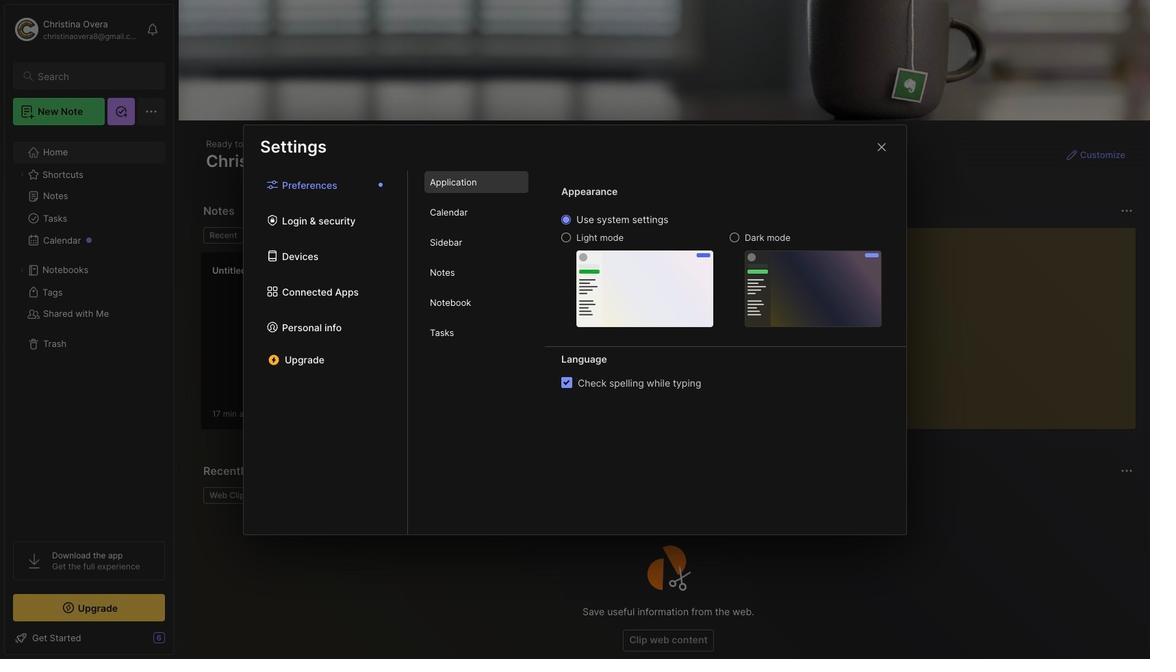 Task type: vqa. For each thing, say whether or not it's contained in the screenshot.
Expand note image
no



Task type: describe. For each thing, give the bounding box(es) containing it.
close image
[[874, 139, 890, 155]]

main element
[[0, 0, 178, 659]]



Task type: locate. For each thing, give the bounding box(es) containing it.
None checkbox
[[562, 377, 573, 388]]

none search field inside main element
[[38, 68, 153, 84]]

row group
[[201, 252, 694, 438]]

tree inside main element
[[5, 134, 173, 529]]

None search field
[[38, 68, 153, 84]]

tab
[[425, 171, 529, 193], [425, 201, 529, 223], [203, 227, 244, 244], [249, 227, 305, 244], [425, 231, 529, 253], [425, 262, 529, 284], [425, 292, 529, 314], [425, 322, 529, 344], [203, 488, 256, 504]]

Start writing… text field
[[847, 228, 1135, 418]]

tab list
[[244, 171, 408, 535], [408, 171, 545, 535], [203, 227, 814, 244]]

None radio
[[730, 233, 740, 242]]

option group
[[562, 214, 882, 327]]

tree
[[5, 134, 173, 529]]

None radio
[[562, 215, 571, 225], [562, 233, 571, 242], [562, 215, 571, 225], [562, 233, 571, 242]]

Search text field
[[38, 70, 153, 83]]

expand notebooks image
[[18, 266, 26, 275]]



